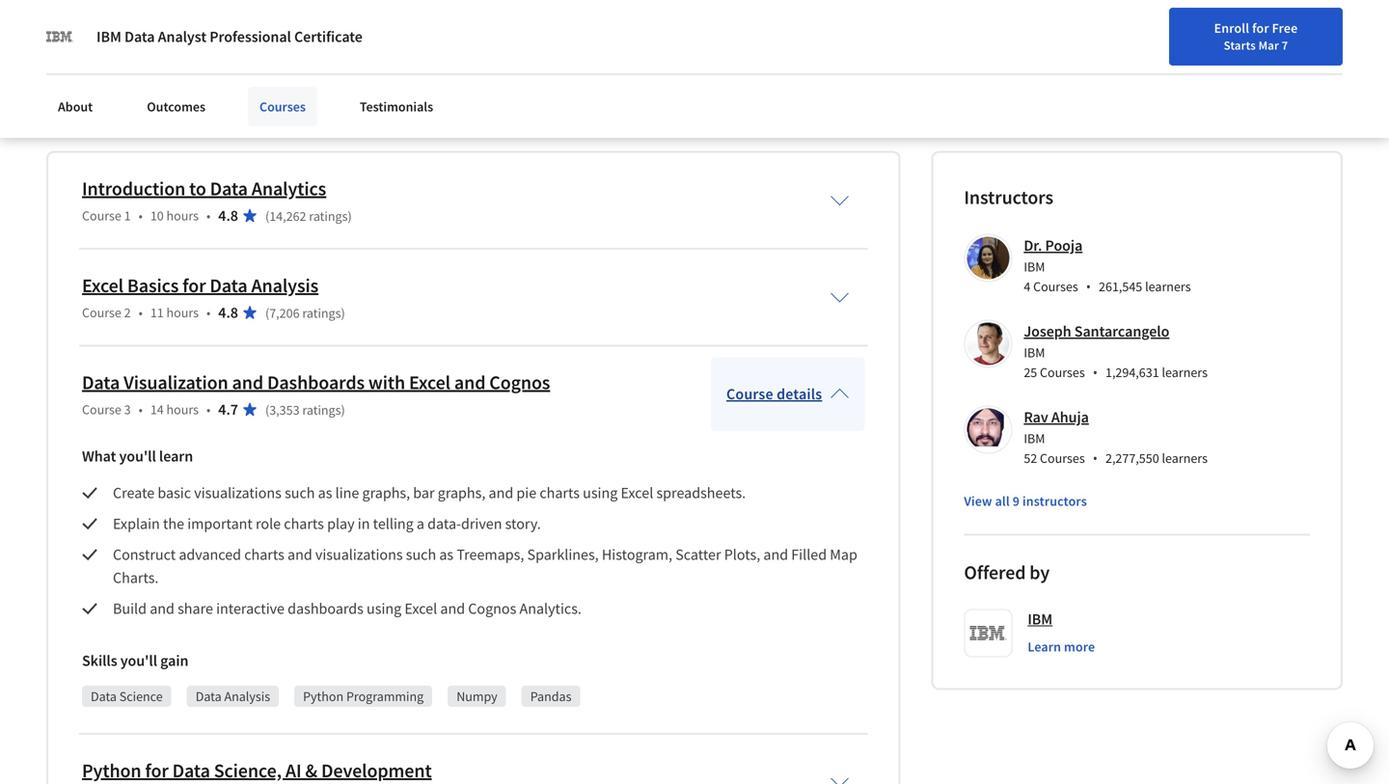 Task type: describe. For each thing, give the bounding box(es) containing it.
to
[[189, 177, 206, 201]]

spreadsheets.
[[657, 483, 746, 503]]

analytics
[[252, 177, 326, 201]]

mar
[[1259, 38, 1279, 53]]

2,277,550
[[1106, 450, 1160, 467]]

261,545
[[1099, 278, 1143, 295]]

joseph santarcangelo ibm 25 courses • 1,294,631 learners
[[1024, 322, 1208, 382]]

course details button
[[711, 357, 865, 431]]

3,353
[[269, 401, 300, 419]]

dashboards
[[267, 370, 365, 395]]

hours for basics
[[166, 304, 199, 321]]

course inside dropdown button
[[727, 385, 774, 404]]

0 vertical spatial as
[[318, 483, 332, 503]]

find
[[1113, 22, 1138, 40]]

courses for dr.
[[1033, 278, 1079, 295]]

you'll for learn
[[119, 447, 156, 466]]

4.7
[[218, 400, 238, 419]]

0 vertical spatial )
[[348, 207, 352, 225]]

hours for visualization
[[166, 401, 199, 418]]

instructors
[[964, 185, 1054, 209]]

joseph santarcangelo link
[[1024, 322, 1170, 341]]

dr.
[[1024, 236, 1042, 255]]

and left pie
[[489, 483, 514, 503]]

course details
[[727, 385, 822, 404]]

courses for rav
[[1040, 450, 1085, 467]]

14
[[150, 401, 164, 418]]

1 horizontal spatial the
[[191, 29, 212, 49]]

your
[[1140, 22, 1166, 40]]

data left analyst
[[124, 27, 155, 46]]

course 2 • 11 hours •
[[82, 304, 211, 321]]

courses link
[[248, 87, 317, 126]]

line
[[335, 483, 359, 503]]

career
[[1197, 22, 1234, 40]]

high-
[[215, 29, 251, 49]]

4.8 for for
[[218, 303, 238, 322]]

and right with
[[454, 370, 486, 395]]

filled
[[791, 545, 827, 564]]

join
[[1304, 25, 1330, 42]]

by
[[1030, 561, 1050, 585]]

ibm for joseph santarcangelo
[[1024, 344, 1045, 361]]

1 graphs, from the left
[[362, 483, 410, 503]]

• for ahuja
[[1093, 449, 1098, 467]]

analytics
[[387, 29, 449, 49]]

excel left spreadsheets.
[[621, 483, 654, 503]]

0 vertical spatial charts
[[540, 483, 580, 503]]

rav ahuja image
[[967, 409, 1010, 451]]

join for free link
[[1299, 15, 1384, 52]]

course 1 • 10 hours •
[[82, 207, 211, 224]]

treemaps,
[[457, 545, 524, 564]]

• for santarcangelo
[[1093, 363, 1098, 382]]

dashboards
[[288, 599, 364, 618]]

professional
[[210, 27, 291, 46]]

hours for to
[[166, 207, 199, 224]]

1 vertical spatial charts
[[284, 514, 324, 534]]

10
[[150, 207, 164, 224]]

courses for joseph
[[1040, 364, 1085, 381]]

free for join for free
[[1352, 25, 1379, 42]]

dr. pooja link
[[1024, 236, 1083, 255]]

with
[[369, 370, 405, 395]]

scatter
[[676, 545, 721, 564]]

ibm learn more
[[1028, 610, 1095, 656]]

more inside ibm learn more
[[1064, 638, 1095, 656]]

prepare for a career in the high-growth field of data analytics
[[46, 29, 449, 49]]

testimonials link
[[348, 87, 445, 126]]

analytics.
[[520, 599, 582, 618]]

starts
[[1224, 38, 1256, 53]]

0 vertical spatial such
[[285, 483, 315, 503]]

• for pooja
[[1086, 277, 1091, 296]]

as inside construct advanced charts and visualizations such as treemaps, sparklines, histogram, scatter plots, and filled map charts.
[[439, 545, 454, 564]]

pie
[[517, 483, 537, 503]]

) for analysis
[[341, 304, 345, 322]]

joseph santarcangelo image
[[967, 323, 1010, 365]]

field
[[303, 29, 334, 49]]

data right science
[[196, 688, 222, 705]]

data visualization and dashboards with excel and cognos link
[[82, 370, 550, 395]]

explain the important role charts play in telling a data-driven story.
[[113, 514, 544, 534]]

9
[[1013, 493, 1020, 510]]

0 vertical spatial using
[[583, 483, 618, 503]]

( for data
[[265, 304, 269, 322]]

plots,
[[724, 545, 761, 564]]

bar
[[413, 483, 435, 503]]

log in link
[[1243, 19, 1297, 42]]

• right 1
[[139, 207, 143, 224]]

science,
[[214, 759, 282, 783]]

outcomes
[[147, 98, 206, 115]]

view all 9 instructors button
[[964, 492, 1087, 511]]

share
[[178, 599, 213, 618]]

( 14,262 ratings )
[[265, 207, 352, 225]]

play
[[327, 514, 355, 534]]

ibm for dr. pooja
[[1024, 258, 1045, 275]]

7,206
[[269, 304, 300, 322]]

and down construct advanced charts and visualizations such as treemaps, sparklines, histogram, scatter plots, and filled map charts.
[[440, 599, 465, 618]]

data
[[354, 29, 384, 49]]

create basic visualizations such as line graphs, bar graphs, and pie charts using excel spreadsheets.
[[113, 483, 746, 503]]

data right basics
[[210, 274, 248, 298]]

excel down construct advanced charts and visualizations such as treemaps, sparklines, histogram, scatter plots, and filled map charts.
[[405, 599, 437, 618]]

and left the filled
[[764, 545, 788, 564]]

map
[[830, 545, 858, 564]]

of
[[337, 29, 351, 49]]

visualizations inside construct advanced charts and visualizations such as treemaps, sparklines, histogram, scatter plots, and filled map charts.
[[315, 545, 403, 564]]

0 horizontal spatial visualizations
[[194, 483, 282, 503]]

ibm left career on the left top of the page
[[96, 27, 121, 46]]

for for prepare
[[100, 29, 118, 49]]

telling
[[373, 514, 414, 534]]

ratings for dashboards
[[302, 401, 341, 419]]

about link
[[46, 87, 104, 126]]

ibm image
[[46, 23, 73, 50]]

1,294,631
[[1106, 364, 1160, 381]]

4.8 for data
[[218, 206, 238, 225]]

programming
[[346, 688, 424, 705]]

0 vertical spatial cognos
[[489, 370, 550, 395]]

course for excel basics for data analysis
[[82, 304, 121, 321]]

data analysis
[[196, 688, 270, 705]]

build
[[113, 599, 147, 618]]

learners for santarcangelo
[[1162, 364, 1208, 381]]

find your new career link
[[1103, 19, 1243, 43]]

python for data science, ai & development
[[82, 759, 432, 783]]

and down the explain the important role charts play in telling a data-driven story. at the bottom
[[288, 545, 312, 564]]

course for data visualization and dashboards with excel and cognos
[[82, 401, 121, 418]]

data down skills
[[91, 688, 117, 705]]

basics
[[127, 274, 179, 298]]

read more button
[[46, 100, 119, 120]]

ibm inside ibm learn more
[[1028, 610, 1053, 629]]

3
[[124, 401, 131, 418]]

joseph
[[1024, 322, 1072, 341]]

advanced
[[179, 545, 241, 564]]

python programming
[[303, 688, 424, 705]]

for for python
[[145, 759, 169, 783]]

sparklines, histogram,
[[527, 545, 673, 564]]



Task type: locate. For each thing, give the bounding box(es) containing it.
read
[[46, 101, 80, 119]]

course 3 • 14 hours •
[[82, 401, 211, 418]]

using up "sparklines, histogram,"
[[583, 483, 618, 503]]

cognos
[[489, 370, 550, 395], [468, 599, 517, 618]]

course left 1
[[82, 207, 121, 224]]

python for python programming
[[303, 688, 344, 705]]

2 ( from the top
[[265, 304, 269, 322]]

( down excel basics for data analysis
[[265, 304, 269, 322]]

dr. pooja image
[[967, 237, 1010, 279]]

4.8 down excel basics for data analysis link
[[218, 303, 238, 322]]

career
[[132, 29, 173, 49]]

driven
[[461, 514, 502, 534]]

learners for pooja
[[1145, 278, 1191, 295]]

charts
[[540, 483, 580, 503], [284, 514, 324, 534], [244, 545, 284, 564]]

1 horizontal spatial using
[[583, 483, 618, 503]]

course left 3
[[82, 401, 121, 418]]

• for 3
[[207, 401, 211, 418]]

charts right pie
[[540, 483, 580, 503]]

such inside construct advanced charts and visualizations such as treemaps, sparklines, histogram, scatter plots, and filled map charts.
[[406, 545, 436, 564]]

1 vertical spatial 4.8
[[218, 303, 238, 322]]

in right play
[[358, 514, 370, 534]]

free inside join for free link
[[1352, 25, 1379, 42]]

what
[[82, 447, 116, 466]]

learn more button
[[1028, 637, 1095, 657]]

( down analytics
[[265, 207, 269, 225]]

data left science,
[[172, 759, 210, 783]]

python down the data science
[[82, 759, 141, 783]]

0 vertical spatial a
[[121, 29, 129, 49]]

analysis up science,
[[224, 688, 270, 705]]

1 vertical spatial cognos
[[468, 599, 517, 618]]

log
[[1253, 22, 1274, 40]]

0 vertical spatial in
[[176, 29, 188, 49]]

learn
[[159, 447, 193, 466]]

• left 2,277,550
[[1093, 449, 1098, 467]]

view
[[964, 493, 993, 510]]

1 vertical spatial hours
[[166, 304, 199, 321]]

analysis up 7,206
[[251, 274, 319, 298]]

ibm inside the joseph santarcangelo ibm 25 courses • 1,294,631 learners
[[1024, 344, 1045, 361]]

0 horizontal spatial python
[[82, 759, 141, 783]]

for up mar
[[1253, 19, 1270, 37]]

charts inside construct advanced charts and visualizations such as treemaps, sparklines, histogram, scatter plots, and filled map charts.
[[244, 545, 284, 564]]

data
[[124, 27, 155, 46], [210, 177, 248, 201], [210, 274, 248, 298], [82, 370, 120, 395], [91, 688, 117, 705], [196, 688, 222, 705], [172, 759, 210, 783]]

1 vertical spatial python
[[82, 759, 141, 783]]

2 vertical spatial charts
[[244, 545, 284, 564]]

growth
[[251, 29, 300, 49]]

( for dashboards
[[265, 401, 269, 419]]

ai
[[286, 759, 302, 783]]

1 vertical spatial more
[[1064, 638, 1095, 656]]

such down data-
[[406, 545, 436, 564]]

1 vertical spatial visualizations
[[315, 545, 403, 564]]

• left '261,545' at the right of page
[[1086, 277, 1091, 296]]

learners right 2,277,550
[[1162, 450, 1208, 467]]

14,262
[[269, 207, 306, 225]]

2 vertical spatial )
[[341, 401, 345, 419]]

courses inside dr. pooja ibm 4 courses • 261,545 learners
[[1033, 278, 1079, 295]]

1 vertical spatial such
[[406, 545, 436, 564]]

what you'll learn
[[82, 447, 193, 466]]

the left high-
[[191, 29, 212, 49]]

ratings down data visualization and dashboards with excel and cognos link
[[302, 401, 341, 419]]

ahuja
[[1052, 408, 1089, 427]]

ratings right 7,206
[[302, 304, 341, 322]]

• inside the joseph santarcangelo ibm 25 courses • 1,294,631 learners
[[1093, 363, 1098, 382]]

such up the explain the important role charts play in telling a data-driven story. at the bottom
[[285, 483, 315, 503]]

in
[[1276, 22, 1287, 40]]

0 vertical spatial ratings
[[309, 207, 348, 225]]

2 hours from the top
[[166, 304, 199, 321]]

you'll up create
[[119, 447, 156, 466]]

ratings
[[309, 207, 348, 225], [302, 304, 341, 322], [302, 401, 341, 419]]

visualizations down play
[[315, 545, 403, 564]]

excel right with
[[409, 370, 451, 395]]

1 horizontal spatial such
[[406, 545, 436, 564]]

hours right 10
[[166, 207, 199, 224]]

you'll for gain
[[120, 651, 157, 671]]

1 horizontal spatial graphs,
[[438, 483, 486, 503]]

course
[[82, 207, 121, 224], [82, 304, 121, 321], [727, 385, 774, 404], [82, 401, 121, 418]]

data-
[[428, 514, 461, 534]]

ibm up '52'
[[1024, 430, 1045, 447]]

0 vertical spatial analysis
[[251, 274, 319, 298]]

learners inside dr. pooja ibm 4 courses • 261,545 learners
[[1145, 278, 1191, 295]]

graphs, up telling
[[362, 483, 410, 503]]

ibm inside rav ahuja ibm 52 courses • 2,277,550 learners
[[1024, 430, 1045, 447]]

• for 1
[[207, 207, 211, 224]]

ratings for data
[[302, 304, 341, 322]]

0 horizontal spatial graphs,
[[362, 483, 410, 503]]

data visualization and dashboards with excel and cognos
[[82, 370, 550, 395]]

build and share interactive dashboards using excel and cognos analytics.
[[113, 599, 582, 618]]

courses right 25
[[1040, 364, 1085, 381]]

ibm link
[[1028, 609, 1053, 630]]

1 horizontal spatial visualizations
[[315, 545, 403, 564]]

enroll for free starts mar 7
[[1214, 19, 1298, 53]]

charts down role
[[244, 545, 284, 564]]

1 horizontal spatial python
[[303, 688, 344, 705]]

data up course 3 • 14 hours •
[[82, 370, 120, 395]]

0 horizontal spatial as
[[318, 483, 332, 503]]

for for join
[[1332, 25, 1350, 42]]

ibm data analyst professional certificate
[[96, 27, 363, 46]]

• left 4.7
[[207, 401, 211, 418]]

for down science
[[145, 759, 169, 783]]

0 horizontal spatial such
[[285, 483, 315, 503]]

• left 1,294,631 at the right top
[[1093, 363, 1098, 382]]

learners for ahuja
[[1162, 450, 1208, 467]]

hours
[[166, 207, 199, 224], [166, 304, 199, 321], [166, 401, 199, 418]]

read more
[[46, 101, 119, 119]]

a left career on the left top of the page
[[121, 29, 129, 49]]

find your new career
[[1113, 22, 1234, 40]]

1 vertical spatial analysis
[[224, 688, 270, 705]]

prepare
[[46, 29, 97, 49]]

3 hours from the top
[[166, 401, 199, 418]]

52
[[1024, 450, 1038, 467]]

skills you'll gain
[[82, 651, 189, 671]]

)
[[348, 207, 352, 225], [341, 304, 345, 322], [341, 401, 345, 419]]

courses down growth
[[260, 98, 306, 115]]

• for 2
[[207, 304, 211, 321]]

0 vertical spatial learners
[[1145, 278, 1191, 295]]

1 horizontal spatial as
[[439, 545, 454, 564]]

development
[[321, 759, 432, 783]]

1 vertical spatial )
[[341, 304, 345, 322]]

ibm
[[96, 27, 121, 46], [1024, 258, 1045, 275], [1024, 344, 1045, 361], [1024, 430, 1045, 447], [1028, 610, 1053, 629]]

4.8 down introduction to data analytics link
[[218, 206, 238, 225]]

courses inside the joseph santarcangelo ibm 25 courses • 1,294,631 learners
[[1040, 364, 1085, 381]]

learn
[[1028, 638, 1061, 656]]

• down excel basics for data analysis link
[[207, 304, 211, 321]]

certificate
[[294, 27, 363, 46]]

data right the to
[[210, 177, 248, 201]]

visualization
[[124, 370, 228, 395]]

) for with
[[341, 401, 345, 419]]

1
[[124, 207, 131, 224]]

learners inside rav ahuja ibm 52 courses • 2,277,550 learners
[[1162, 450, 1208, 467]]

2 vertical spatial hours
[[166, 401, 199, 418]]

0 horizontal spatial more
[[83, 101, 119, 119]]

1 vertical spatial (
[[265, 304, 269, 322]]

numpy
[[457, 688, 498, 705]]

graphs, up data-
[[438, 483, 486, 503]]

0 vertical spatial visualizations
[[194, 483, 282, 503]]

join for free
[[1304, 25, 1379, 42]]

view all 9 instructors
[[964, 493, 1087, 510]]

in right career on the left top of the page
[[176, 29, 188, 49]]

offered by
[[964, 561, 1050, 585]]

you'll
[[119, 447, 156, 466], [120, 651, 157, 671]]

python for python for data science, ai & development
[[82, 759, 141, 783]]

1 hours from the top
[[166, 207, 199, 224]]

for right basics
[[183, 274, 206, 298]]

free up 7 at top right
[[1272, 19, 1298, 37]]

about
[[58, 98, 93, 115]]

1 vertical spatial learners
[[1162, 364, 1208, 381]]

0 horizontal spatial the
[[163, 514, 184, 534]]

1 horizontal spatial in
[[358, 514, 370, 534]]

0 vertical spatial you'll
[[119, 447, 156, 466]]

1 vertical spatial you'll
[[120, 651, 157, 671]]

0 vertical spatial python
[[303, 688, 344, 705]]

pandas
[[530, 688, 572, 705]]

you'll left gain
[[120, 651, 157, 671]]

free right join
[[1352, 25, 1379, 42]]

for right prepare
[[100, 29, 118, 49]]

0 horizontal spatial in
[[176, 29, 188, 49]]

None search field
[[275, 12, 593, 51]]

rav ahuja link
[[1024, 408, 1089, 427]]

25
[[1024, 364, 1038, 381]]

0 vertical spatial 4.8
[[218, 206, 238, 225]]

course left details at the right of the page
[[727, 385, 774, 404]]

all
[[995, 493, 1010, 510]]

1 horizontal spatial free
[[1352, 25, 1379, 42]]

charts.
[[113, 568, 159, 588]]

3 ( from the top
[[265, 401, 269, 419]]

python
[[303, 688, 344, 705], [82, 759, 141, 783]]

learners right 1,294,631 at the right top
[[1162, 364, 1208, 381]]

ibm up 25
[[1024, 344, 1045, 361]]

1 vertical spatial using
[[367, 599, 402, 618]]

2 vertical spatial learners
[[1162, 450, 1208, 467]]

2 graphs, from the left
[[438, 483, 486, 503]]

excel basics for data analysis
[[82, 274, 319, 298]]

1 vertical spatial a
[[417, 514, 425, 534]]

11
[[150, 304, 164, 321]]

ibm inside dr. pooja ibm 4 courses • 261,545 learners
[[1024, 258, 1045, 275]]

as left line
[[318, 483, 332, 503]]

science
[[119, 688, 163, 705]]

courses inside rav ahuja ibm 52 courses • 2,277,550 learners
[[1040, 450, 1085, 467]]

1 vertical spatial ratings
[[302, 304, 341, 322]]

charts right role
[[284, 514, 324, 534]]

as
[[318, 483, 332, 503], [439, 545, 454, 564]]

for inside enroll for free starts mar 7
[[1253, 19, 1270, 37]]

0 horizontal spatial free
[[1272, 19, 1298, 37]]

) right 14,262
[[348, 207, 352, 225]]

a left data-
[[417, 514, 425, 534]]

learners inside the joseph santarcangelo ibm 25 courses • 1,294,631 learners
[[1162, 364, 1208, 381]]

santarcangelo
[[1075, 322, 1170, 341]]

ratings for analytics
[[309, 207, 348, 225]]

2 4.8 from the top
[[218, 303, 238, 322]]

more inside read more button
[[83, 101, 119, 119]]

course for introduction to data analytics
[[82, 207, 121, 224]]

free for enroll for free starts mar 7
[[1272, 19, 1298, 37]]

pooja
[[1046, 236, 1083, 255]]

ibm up 4
[[1024, 258, 1045, 275]]

• inside rav ahuja ibm 52 courses • 2,277,550 learners
[[1093, 449, 1098, 467]]

and up 4.7
[[232, 370, 263, 395]]

( for analytics
[[265, 207, 269, 225]]

data science
[[91, 688, 163, 705]]

1 horizontal spatial a
[[417, 514, 425, 534]]

1 vertical spatial the
[[163, 514, 184, 534]]

dr. pooja ibm 4 courses • 261,545 learners
[[1024, 236, 1191, 296]]

learners right '261,545' at the right of page
[[1145, 278, 1191, 295]]

coursera image
[[23, 16, 146, 47]]

such
[[285, 483, 315, 503], [406, 545, 436, 564]]

gain
[[160, 651, 189, 671]]

4
[[1024, 278, 1031, 295]]

0 horizontal spatial a
[[121, 29, 129, 49]]

1 vertical spatial as
[[439, 545, 454, 564]]

0 vertical spatial more
[[83, 101, 119, 119]]

• right 3
[[139, 401, 143, 418]]

0 horizontal spatial using
[[367, 599, 402, 618]]

explain
[[113, 514, 160, 534]]

( 3,353 ratings )
[[265, 401, 345, 419]]

learners
[[1145, 278, 1191, 295], [1162, 364, 1208, 381], [1162, 450, 1208, 467]]

• inside dr. pooja ibm 4 courses • 261,545 learners
[[1086, 277, 1091, 296]]

courses right '52'
[[1040, 450, 1085, 467]]

more right learn on the right bottom of the page
[[1064, 638, 1095, 656]]

• right 2
[[139, 304, 143, 321]]

hours right 11
[[166, 304, 199, 321]]

0 vertical spatial the
[[191, 29, 212, 49]]

1 4.8 from the top
[[218, 206, 238, 225]]

• down introduction to data analytics link
[[207, 207, 211, 224]]

ibm up learn on the right bottom of the page
[[1028, 610, 1053, 629]]

courses right 4
[[1033, 278, 1079, 295]]

free inside enroll for free starts mar 7
[[1272, 19, 1298, 37]]

course left 2
[[82, 304, 121, 321]]

2 vertical spatial (
[[265, 401, 269, 419]]

2 vertical spatial ratings
[[302, 401, 341, 419]]

visualizations up "important"
[[194, 483, 282, 503]]

python left programming
[[303, 688, 344, 705]]

create
[[113, 483, 155, 503]]

( right 4.7
[[265, 401, 269, 419]]

for right join
[[1332, 25, 1350, 42]]

) right 7,206
[[341, 304, 345, 322]]

0 vertical spatial hours
[[166, 207, 199, 224]]

using right dashboards
[[367, 599, 402, 618]]

for for enroll
[[1253, 19, 1270, 37]]

the down basic
[[163, 514, 184, 534]]

1 horizontal spatial more
[[1064, 638, 1095, 656]]

excel left basics
[[82, 274, 124, 298]]

and right build
[[150, 599, 175, 618]]

1 ( from the top
[[265, 207, 269, 225]]

) down data visualization and dashboards with excel and cognos link
[[341, 401, 345, 419]]

1 vertical spatial in
[[358, 514, 370, 534]]

ratings right 14,262
[[309, 207, 348, 225]]

more right read
[[83, 101, 119, 119]]

construct
[[113, 545, 176, 564]]

details
[[777, 385, 822, 404]]

basic
[[158, 483, 191, 503]]

hours right 14
[[166, 401, 199, 418]]

introduction
[[82, 177, 185, 201]]

using
[[583, 483, 618, 503], [367, 599, 402, 618]]

as down data-
[[439, 545, 454, 564]]

0 vertical spatial (
[[265, 207, 269, 225]]

courses
[[260, 98, 306, 115], [1033, 278, 1079, 295], [1040, 364, 1085, 381], [1040, 450, 1085, 467]]

ibm for rav ahuja
[[1024, 430, 1045, 447]]



Task type: vqa. For each thing, say whether or not it's contained in the screenshot.
'Hello'
no



